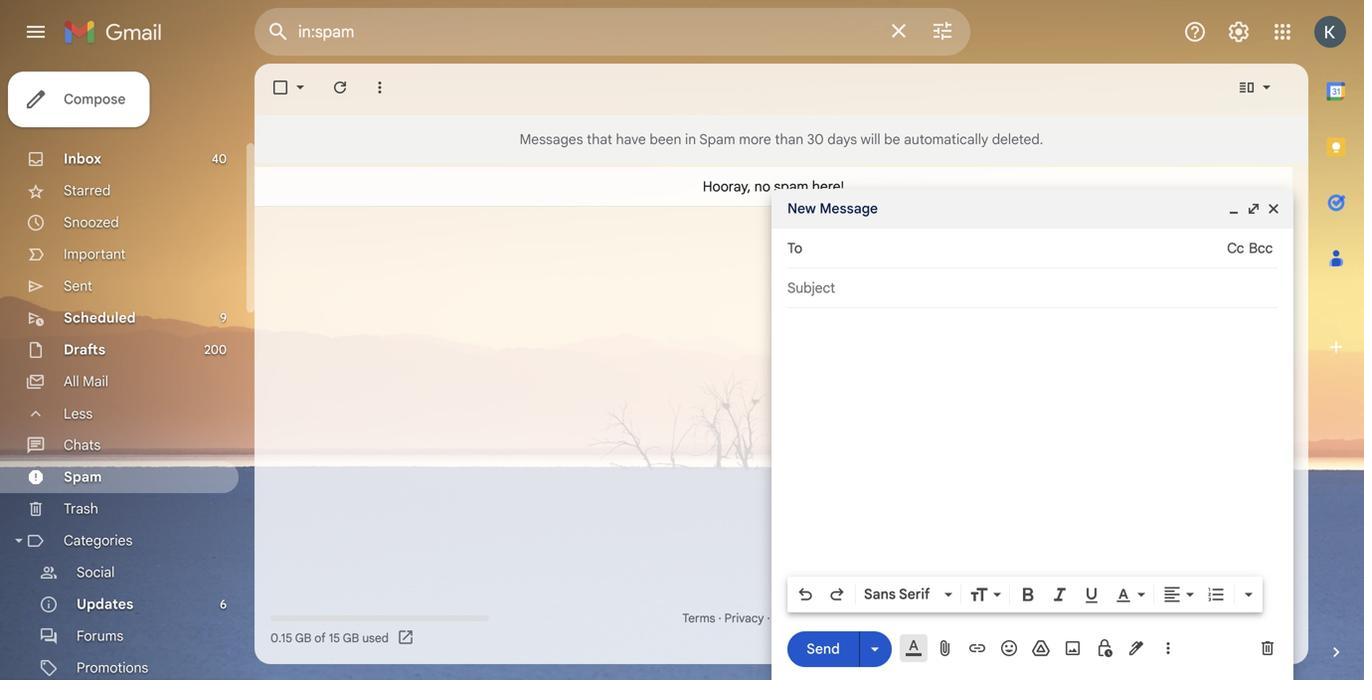 Task type: locate. For each thing, give the bounding box(es) containing it.
terms · privacy · program policies
[[683, 611, 864, 626]]

0 horizontal spatial ·
[[719, 611, 722, 626]]

of
[[315, 631, 326, 646]]

mail
[[83, 373, 108, 390]]

promotions link
[[77, 659, 148, 677]]

1 horizontal spatial ·
[[767, 611, 770, 626]]

account
[[1105, 611, 1149, 626]]

footer inside main content
[[255, 609, 1293, 648]]

than
[[775, 131, 804, 148]]

spam link
[[64, 468, 102, 486]]

Search mail text field
[[298, 22, 875, 42]]

less button
[[0, 398, 239, 430]]

1 horizontal spatial gb
[[343, 631, 359, 646]]

None checkbox
[[271, 78, 290, 97]]

drafts link
[[64, 341, 106, 359]]

more
[[739, 131, 772, 148]]

main content
[[255, 64, 1309, 664]]

will
[[861, 131, 881, 148]]

clear search image
[[879, 11, 919, 51]]

forums link
[[77, 628, 123, 645]]

0 horizontal spatial gb
[[295, 631, 311, 646]]

200
[[204, 343, 227, 358]]

40
[[212, 152, 227, 167]]

terms link
[[683, 611, 715, 626]]

· right terms link
[[719, 611, 722, 626]]

sent link
[[64, 277, 92, 295]]

starred link
[[64, 182, 111, 199]]

navigation
[[0, 64, 255, 680]]

updates
[[77, 596, 134, 613]]

·
[[719, 611, 722, 626], [767, 611, 770, 626]]

been
[[650, 131, 682, 148]]

details
[[1239, 631, 1276, 646]]

search mail image
[[261, 14, 296, 50]]

spam
[[699, 131, 736, 148], [64, 468, 102, 486]]

0.15
[[271, 631, 292, 646]]

1 vertical spatial spam
[[64, 468, 102, 486]]

gb left "of"
[[295, 631, 311, 646]]

footer
[[255, 609, 1293, 648]]

· right privacy
[[767, 611, 770, 626]]

refresh image
[[330, 78, 350, 97]]

None search field
[[255, 8, 971, 56]]

1 gb from the left
[[295, 631, 311, 646]]

privacy
[[725, 611, 764, 626]]

1 horizontal spatial spam
[[699, 131, 736, 148]]

hooray, no spam here!
[[703, 178, 844, 195]]

be
[[884, 131, 901, 148]]

inbox link
[[64, 150, 101, 168]]

6
[[220, 597, 227, 612]]

follow link to manage storage image
[[397, 629, 417, 648]]

terms
[[683, 611, 715, 626]]

spam right in on the right top of the page
[[699, 131, 736, 148]]

all mail link
[[64, 373, 108, 390]]

inbox
[[64, 150, 101, 168]]

11
[[1197, 611, 1206, 626]]

0.15 gb of 15 gb used
[[271, 631, 389, 646]]

compose
[[64, 90, 126, 108]]

0 horizontal spatial spam
[[64, 468, 102, 486]]

2 · from the left
[[767, 611, 770, 626]]

that
[[587, 131, 613, 148]]

spam inside 'navigation'
[[64, 468, 102, 486]]

footer containing terms
[[255, 609, 1293, 648]]

scheduled link
[[64, 309, 136, 327]]

gb right 15
[[343, 631, 359, 646]]

tab list
[[1309, 64, 1364, 609]]

last account activity: 11 minutes ago details
[[1079, 611, 1276, 646]]

gb
[[295, 631, 311, 646], [343, 631, 359, 646]]

minutes
[[1209, 611, 1252, 626]]

have
[[616, 131, 646, 148]]

settings image
[[1227, 20, 1251, 44]]

policies
[[823, 611, 864, 626]]

spam down chats link
[[64, 468, 102, 486]]



Task type: vqa. For each thing, say whether or not it's contained in the screenshot.
'themselves'
no



Task type: describe. For each thing, give the bounding box(es) containing it.
advanced search options image
[[923, 11, 963, 51]]

compose button
[[8, 72, 150, 127]]

last
[[1079, 611, 1102, 626]]

hooray,
[[703, 178, 751, 195]]

toggle split pane mode image
[[1237, 78, 1257, 97]]

promotions
[[77, 659, 148, 677]]

automatically
[[904, 131, 989, 148]]

2 gb from the left
[[343, 631, 359, 646]]

all mail
[[64, 373, 108, 390]]

days
[[828, 131, 857, 148]]

snoozed
[[64, 214, 119, 231]]

drafts
[[64, 341, 106, 359]]

messages
[[520, 131, 583, 148]]

gmail image
[[64, 12, 172, 52]]

used
[[362, 631, 389, 646]]

main menu image
[[24, 20, 48, 44]]

chats link
[[64, 437, 101, 454]]

spam
[[774, 178, 809, 195]]

ago
[[1255, 611, 1276, 626]]

9
[[220, 311, 227, 326]]

messages that have been in spam more than 30 days will be automatically deleted.
[[520, 131, 1044, 148]]

15
[[329, 631, 340, 646]]

less
[[64, 405, 93, 422]]

categories
[[64, 532, 133, 549]]

sent
[[64, 277, 92, 295]]

more image
[[370, 78, 390, 97]]

chats
[[64, 437, 101, 454]]

no
[[755, 178, 771, 195]]

support image
[[1183, 20, 1207, 44]]

0 vertical spatial spam
[[699, 131, 736, 148]]

main content containing messages that have been in spam more than 30 days will be automatically deleted.
[[255, 64, 1309, 664]]

forums
[[77, 628, 123, 645]]

categories link
[[64, 532, 133, 549]]

important link
[[64, 246, 126, 263]]

activity:
[[1152, 611, 1194, 626]]

important
[[64, 246, 126, 263]]

starred
[[64, 182, 111, 199]]

here!
[[812, 178, 844, 195]]

all
[[64, 373, 79, 390]]

1 · from the left
[[719, 611, 722, 626]]

deleted.
[[992, 131, 1044, 148]]

trash link
[[64, 500, 98, 518]]

details link
[[1239, 631, 1276, 646]]

updates link
[[77, 596, 134, 613]]

program
[[773, 611, 820, 626]]

social
[[77, 564, 115, 581]]

30
[[807, 131, 824, 148]]

none checkbox inside main content
[[271, 78, 290, 97]]

snoozed link
[[64, 214, 119, 231]]

program policies link
[[773, 611, 864, 626]]

social link
[[77, 564, 115, 581]]

scheduled
[[64, 309, 136, 327]]

trash
[[64, 500, 98, 518]]

in
[[685, 131, 696, 148]]

privacy link
[[725, 611, 764, 626]]

navigation containing compose
[[0, 64, 255, 680]]



